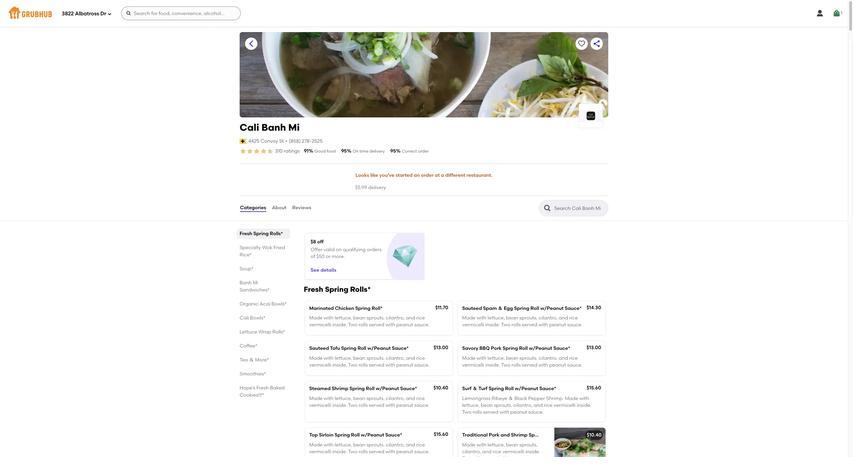 Task type: locate. For each thing, give the bounding box(es) containing it.
served down 'steamed shrimp spring roll w/peanut sauce*'
[[369, 402, 384, 408]]

see
[[311, 267, 319, 273]]

0 horizontal spatial svg image
[[126, 11, 131, 16]]

served down sauteed spam ＆ egg spring roll w/peanut sauce*
[[522, 322, 537, 328]]

0 vertical spatial fresh
[[240, 231, 252, 236]]

＆ inside tab
[[249, 357, 254, 363]]

2 cali from the top
[[240, 315, 249, 321]]

rolls for sauteed spam ＆ egg spring roll w/peanut sauce*
[[512, 322, 521, 328]]

restaurant.
[[467, 172, 492, 178]]

top
[[309, 432, 318, 438]]

inside. for marinated chicken spring roll*
[[332, 322, 347, 328]]

svg image left 1 button
[[816, 9, 824, 17]]

lemongrass ribeye ＆ black pepper shrimp.  made with lettuce, bean sprouts, cilantro, and rice vermicelli inside. two rolls served with peanut sauce.
[[462, 396, 592, 415]]

served down top sirloin spring roll w/peanut sauce* in the left bottom of the page
[[369, 449, 384, 455]]

rolls down savory bbq pork spring roll w/peanut sauce* on the right bottom of the page
[[512, 362, 521, 368]]

lettuce, for top sirloin spring roll w/peanut sauce*
[[335, 442, 352, 448]]

rolls down marinated chicken spring roll*
[[359, 322, 368, 328]]

made for steamed shrimp spring roll w/peanut sauce*
[[309, 396, 323, 401]]

more.
[[332, 254, 345, 260]]

rolls* up fried
[[270, 231, 283, 236]]

bowls* right acai
[[271, 301, 287, 307]]

made with lettuce, bean sprouts, cilantro, and rice vermicelli inside. two rolls served with peanut sauce. for spam
[[462, 315, 582, 328]]

cali inside tab
[[240, 315, 249, 321]]

about
[[272, 205, 286, 211]]

0 horizontal spatial fresh spring rolls*
[[240, 231, 283, 236]]

served for marinated chicken spring roll*
[[369, 322, 384, 328]]

bean down the egg
[[506, 315, 518, 321]]

fresh down the see
[[304, 285, 323, 293]]

rolls down sauteed tofu spring roll w/peanut sauce*
[[359, 362, 368, 368]]

delivery
[[370, 149, 385, 154], [368, 185, 386, 191]]

vermicelli
[[309, 322, 331, 328], [462, 322, 484, 328], [309, 362, 331, 368], [462, 362, 484, 368], [309, 402, 331, 408], [554, 402, 576, 408], [309, 449, 331, 455], [502, 449, 524, 455]]

cali up 4425
[[240, 122, 259, 133]]

1 horizontal spatial fresh spring rolls*
[[304, 285, 371, 293]]

1 horizontal spatial shrimp
[[511, 432, 528, 438]]

specialty
[[240, 245, 261, 250]]

cilantro, for top sirloin spring roll w/peanut sauce*
[[386, 442, 405, 448]]

2 vertical spatial fresh
[[257, 385, 269, 391]]

bean for top sirloin spring roll w/peanut sauce*
[[353, 442, 365, 448]]

rolls for top sirloin spring roll w/peanut sauce*
[[359, 449, 368, 455]]

sprouts, for sauteed spam ＆ egg spring roll w/peanut sauce*
[[519, 315, 538, 321]]

mi up sandwiches*
[[253, 280, 258, 286]]

1 horizontal spatial mi
[[288, 122, 300, 133]]

two down the egg
[[501, 322, 510, 328]]

vermicelli down marinated
[[309, 322, 331, 328]]

1 horizontal spatial fresh
[[257, 385, 269, 391]]

1 vertical spatial mi
[[253, 280, 258, 286]]

roll
[[531, 305, 539, 311], [358, 346, 366, 351], [519, 346, 528, 351], [366, 386, 375, 392], [505, 386, 514, 392], [351, 432, 360, 438], [545, 432, 554, 438]]

rolls for marinated chicken spring roll*
[[359, 322, 368, 328]]

sprouts, down sauteed spam ＆ egg spring roll w/peanut sauce*
[[519, 315, 538, 321]]

sauteed tofu spring roll w/peanut sauce*
[[309, 346, 409, 351]]

served down traditional
[[483, 456, 498, 457]]

$15.60 for lemongrass ribeye ＆ black pepper shrimp.  made with lettuce, bean sprouts, cilantro, and rice vermicelli inside. two rolls served with peanut sauce.
[[587, 385, 601, 391]]

0 horizontal spatial $15.60
[[434, 432, 448, 437]]

mi inside banh mi sandwiches*
[[253, 280, 258, 286]]

0 horizontal spatial $13.00
[[434, 345, 448, 351]]

vermicelli for traditional pork and shrimp spring roll w/peanut sauce*
[[502, 449, 524, 455]]

bean down 'steamed shrimp spring roll w/peanut sauce*'
[[353, 396, 365, 401]]

inside.
[[332, 322, 347, 328], [485, 322, 500, 328], [332, 362, 347, 368], [485, 362, 500, 368], [332, 402, 347, 408], [577, 402, 592, 408], [332, 449, 347, 455], [526, 449, 540, 455]]

2 95 from the left
[[390, 148, 396, 154]]

star icon image
[[240, 148, 246, 155], [246, 148, 253, 155], [253, 148, 260, 155], [260, 148, 267, 155], [267, 148, 274, 155], [267, 148, 274, 155]]

pepper
[[528, 396, 545, 401]]

mi
[[288, 122, 300, 133], [253, 280, 258, 286]]

1 horizontal spatial 95
[[390, 148, 396, 154]]

two down traditional
[[462, 456, 472, 457]]

0 horizontal spatial svg image
[[108, 12, 112, 16]]

spring inside tab
[[253, 231, 269, 236]]

vermicelli down steamed on the left bottom of the page
[[309, 402, 331, 408]]

lettuce, down top sirloin spring roll w/peanut sauce* in the left bottom of the page
[[335, 442, 352, 448]]

fresh
[[240, 231, 252, 236], [304, 285, 323, 293], [257, 385, 269, 391]]

0 horizontal spatial sauteed
[[309, 346, 329, 351]]

bbq
[[479, 346, 490, 351]]

sauce.
[[414, 322, 430, 328], [567, 322, 582, 328], [414, 362, 430, 368], [567, 362, 582, 368], [414, 402, 430, 408], [528, 409, 544, 415], [414, 449, 430, 455], [528, 456, 544, 457]]

and for sauteed spam ＆ egg spring roll w/peanut sauce*
[[559, 315, 568, 321]]

see details button
[[311, 264, 336, 277]]

peanut inside lemongrass ribeye ＆ black pepper shrimp.  made with lettuce, bean sprouts, cilantro, and rice vermicelli inside. two rolls served with peanut sauce.
[[510, 409, 527, 415]]

1 vertical spatial bowls*
[[250, 315, 265, 321]]

surf ＆ turf spring roll w/peanut sauce*
[[462, 386, 556, 392]]

mi up (858) on the left top of page
[[288, 122, 300, 133]]

made down marinated
[[309, 315, 323, 321]]

correct order
[[402, 149, 429, 154]]

lettuce wrap rolls* tab
[[240, 328, 287, 335]]

orders
[[367, 247, 382, 253]]

made with lettuce, bean sprouts, cilantro, and rice vermicelli inside. two rolls served with peanut sauce. down traditional pork and shrimp spring roll w/peanut sauce*
[[462, 442, 544, 457]]

two
[[348, 322, 357, 328], [501, 322, 510, 328], [348, 362, 357, 368], [501, 362, 510, 368], [348, 402, 357, 408], [462, 409, 472, 415], [348, 449, 357, 455], [462, 456, 472, 457]]

made for top sirloin spring roll w/peanut sauce*
[[309, 442, 323, 448]]

sprouts, down 'steamed shrimp spring roll w/peanut sauce*'
[[366, 396, 385, 401]]

coffee*
[[240, 343, 257, 349]]

svg image
[[833, 9, 841, 17], [108, 12, 112, 16]]

2 horizontal spatial fresh
[[304, 285, 323, 293]]

lettuce, for sauteed tofu spring roll w/peanut sauce*
[[335, 355, 352, 361]]

acai
[[260, 301, 270, 307]]

1 horizontal spatial bowls*
[[271, 301, 287, 307]]

lettuce, down tofu in the bottom left of the page
[[335, 355, 352, 361]]

surf
[[462, 386, 472, 392]]

sprouts,
[[366, 315, 385, 321], [519, 315, 538, 321], [366, 355, 385, 361], [519, 355, 538, 361], [366, 396, 385, 401], [494, 402, 512, 408], [366, 442, 385, 448], [519, 442, 538, 448]]

1 95 from the left
[[341, 148, 347, 154]]

you've
[[379, 172, 394, 178]]

1 vertical spatial cali
[[240, 315, 249, 321]]

baked
[[270, 385, 285, 391]]

4425
[[248, 138, 259, 144]]

sprouts, for top sirloin spring roll w/peanut sauce*
[[366, 442, 385, 448]]

vermicelli down tofu in the bottom left of the page
[[309, 362, 331, 368]]

sprouts, down ribeye
[[494, 402, 512, 408]]

banh mi sandwiches*
[[240, 280, 270, 293]]

spring
[[253, 231, 269, 236], [325, 285, 348, 293], [355, 305, 371, 311], [514, 305, 529, 311], [341, 346, 356, 351], [503, 346, 518, 351], [350, 386, 365, 392], [489, 386, 504, 392], [335, 432, 350, 438], [529, 432, 544, 438]]

0 horizontal spatial mi
[[253, 280, 258, 286]]

specialty wok fried rice* tab
[[240, 244, 287, 258]]

lettuce, for sauteed spam ＆ egg spring roll w/peanut sauce*
[[488, 315, 505, 321]]

0 vertical spatial pork
[[491, 346, 502, 351]]

ratings
[[284, 148, 300, 154]]

served down sauteed tofu spring roll w/peanut sauce*
[[369, 362, 384, 368]]

served for savory bbq pork spring roll w/peanut sauce*
[[522, 362, 537, 368]]

order left at
[[421, 172, 434, 178]]

made down savory
[[462, 355, 476, 361]]

details
[[320, 267, 336, 273]]

vermicelli down traditional pork and shrimp spring roll w/peanut sauce*
[[502, 449, 524, 455]]

banh mi sandwiches* tab
[[240, 279, 287, 293]]

cilantro, for savory bbq pork spring roll w/peanut sauce*
[[539, 355, 558, 361]]

made down traditional
[[462, 442, 476, 448]]

sandwiches*
[[240, 287, 270, 293]]

cali up lettuce in the left of the page
[[240, 315, 249, 321]]

pork right bbq
[[491, 346, 502, 351]]

smoothies* tab
[[240, 370, 287, 377]]

＆ down surf ＆ turf spring roll w/peanut sauce* on the bottom right of the page
[[509, 396, 513, 401]]

0 vertical spatial fresh spring rolls*
[[240, 231, 283, 236]]

rolls down lemongrass at the right of page
[[473, 409, 482, 415]]

organic acai bowls*
[[240, 301, 287, 307]]

inside. for steamed shrimp spring roll w/peanut sauce*
[[332, 402, 347, 408]]

categories button
[[240, 196, 267, 220]]

(858)
[[289, 138, 301, 144]]

0 horizontal spatial 95
[[341, 148, 347, 154]]

rolls* for fresh spring rolls* tab
[[270, 231, 283, 236]]

cali for cali bowls*
[[240, 315, 249, 321]]

vermicelli down sirloin
[[309, 449, 331, 455]]

fresh spring rolls* up "wok"
[[240, 231, 283, 236]]

sauteed for sauteed tofu spring roll w/peanut sauce*
[[309, 346, 329, 351]]

served down ribeye
[[483, 409, 498, 415]]

shrimp
[[332, 386, 348, 392], [511, 432, 528, 438]]

shrimp down lemongrass ribeye ＆ black pepper shrimp.  made with lettuce, bean sprouts, cilantro, and rice vermicelli inside. two rolls served with peanut sauce.
[[511, 432, 528, 438]]

1 vertical spatial $15.60
[[434, 432, 448, 437]]

sprouts, for sauteed tofu spring roll w/peanut sauce*
[[366, 355, 385, 361]]

and for steamed shrimp spring roll w/peanut sauce*
[[406, 396, 415, 401]]

＆ inside lemongrass ribeye ＆ black pepper shrimp.  made with lettuce, bean sprouts, cilantro, and rice vermicelli inside. two rolls served with peanut sauce.
[[509, 396, 513, 401]]

cali bowls*
[[240, 315, 265, 321]]

2 vertical spatial rolls*
[[272, 329, 285, 335]]

order
[[418, 149, 429, 154], [421, 172, 434, 178]]

served down the roll*
[[369, 322, 384, 328]]

made with lettuce, bean sprouts, cilantro, and rice vermicelli inside. two rolls served with peanut sauce. down the roll*
[[309, 315, 430, 328]]

$11.70
[[435, 305, 448, 311]]

served
[[369, 322, 384, 328], [522, 322, 537, 328], [369, 362, 384, 368], [522, 362, 537, 368], [369, 402, 384, 408], [483, 409, 498, 415], [369, 449, 384, 455], [483, 456, 498, 457]]

peanut
[[396, 322, 413, 328], [549, 322, 566, 328], [396, 362, 413, 368], [549, 362, 566, 368], [396, 402, 413, 408], [510, 409, 527, 415], [396, 449, 413, 455], [510, 456, 527, 457]]

savory bbq pork spring roll w/peanut sauce*
[[462, 346, 570, 351]]

sprouts, down sauteed tofu spring roll w/peanut sauce*
[[366, 355, 385, 361]]

bean for sauteed spam ＆ egg spring roll w/peanut sauce*
[[506, 315, 518, 321]]

peanut for marinated chicken spring roll*
[[396, 322, 413, 328]]

and for traditional pork and shrimp spring roll w/peanut sauce*
[[482, 449, 492, 455]]

sprouts, down top sirloin spring roll w/peanut sauce* in the left bottom of the page
[[366, 442, 385, 448]]

order right 'correct'
[[418, 149, 429, 154]]

vermicelli down shrimp.
[[554, 402, 576, 408]]

bean
[[353, 315, 365, 321], [506, 315, 518, 321], [353, 355, 365, 361], [506, 355, 518, 361], [353, 396, 365, 401], [481, 402, 493, 408], [353, 442, 365, 448], [506, 442, 518, 448]]

0 vertical spatial bowls*
[[271, 301, 287, 307]]

2 $13.00 from the left
[[587, 345, 601, 351]]

sprouts, down savory bbq pork spring roll w/peanut sauce* on the right bottom of the page
[[519, 355, 538, 361]]

traditional pork and shrimp spring roll w/peanut sauce*
[[462, 432, 596, 438]]

made for savory bbq pork spring roll w/peanut sauce*
[[462, 355, 476, 361]]

vermicelli down spam
[[462, 322, 484, 328]]

rolls* for lettuce wrap rolls* tab
[[272, 329, 285, 335]]

made with lettuce, bean sprouts, cilantro, and rice vermicelli inside. two rolls served with peanut sauce. for sirloin
[[309, 442, 430, 455]]

$15.60
[[587, 385, 601, 391], [434, 432, 448, 437]]

made for traditional pork and shrimp spring roll w/peanut sauce*
[[462, 442, 476, 448]]

svg image inside 1 button
[[833, 9, 841, 17]]

lettuce, for savory bbq pork spring roll w/peanut sauce*
[[488, 355, 505, 361]]

peanut for traditional pork and shrimp spring roll w/peanut sauce*
[[510, 456, 527, 457]]

1 horizontal spatial $10.40
[[587, 432, 602, 438]]

food
[[327, 149, 336, 154]]

rolls* right wrap
[[272, 329, 285, 335]]

made with lettuce, bean sprouts, cilantro, and rice vermicelli inside. two rolls served with peanut sauce. down 'steamed shrimp spring roll w/peanut sauce*'
[[309, 396, 430, 408]]

rolls inside lemongrass ribeye ＆ black pepper shrimp.  made with lettuce, bean sprouts, cilantro, and rice vermicelli inside. two rolls served with peanut sauce.
[[473, 409, 482, 415]]

1 vertical spatial sauteed
[[309, 346, 329, 351]]

made up savory
[[462, 315, 476, 321]]

1 horizontal spatial banh
[[262, 122, 286, 133]]

inside. for sauteed tofu spring roll w/peanut sauce*
[[332, 362, 347, 368]]

bean down sauteed tofu spring roll w/peanut sauce*
[[353, 355, 365, 361]]

fresh inside the hope's fresh baked cookies!!!*
[[257, 385, 269, 391]]

rolls* up marinated chicken spring roll*
[[350, 285, 371, 293]]

peanut for sauteed spam ＆ egg spring roll w/peanut sauce*
[[549, 322, 566, 328]]

share icon image
[[593, 40, 601, 48]]

95 for correct order
[[390, 148, 396, 154]]

0 vertical spatial order
[[418, 149, 429, 154]]

about button
[[272, 196, 287, 220]]

vermicelli for savory bbq pork spring roll w/peanut sauce*
[[462, 362, 484, 368]]

made with lettuce, bean sprouts, cilantro, and rice vermicelli inside. two rolls served with peanut sauce. down top sirloin spring roll w/peanut sauce* in the left bottom of the page
[[309, 442, 430, 455]]

0 horizontal spatial banh
[[240, 280, 252, 286]]

tea ＆ more*
[[240, 357, 269, 363]]

cilantro,
[[386, 315, 405, 321], [539, 315, 558, 321], [386, 355, 405, 361], [539, 355, 558, 361], [386, 396, 405, 401], [514, 402, 532, 408], [386, 442, 405, 448], [462, 449, 481, 455]]

1 vertical spatial order
[[421, 172, 434, 178]]

$8
[[311, 239, 316, 245]]

tofu
[[330, 346, 340, 351]]

made with lettuce, bean sprouts, cilantro, and rice vermicelli inside. two rolls served with peanut sauce.
[[309, 315, 430, 328], [462, 315, 582, 328], [309, 355, 430, 368], [462, 355, 582, 368], [309, 396, 430, 408], [309, 442, 430, 455], [462, 442, 544, 457]]

sauteed left spam
[[462, 305, 482, 311]]

lettuce, down 'steamed shrimp spring roll w/peanut sauce*'
[[335, 396, 352, 401]]

two for marinated chicken spring roll*
[[348, 322, 357, 328]]

lettuce, down traditional
[[488, 442, 505, 448]]

shrimp right steamed on the left bottom of the page
[[332, 386, 348, 392]]

1 vertical spatial $10.40
[[587, 432, 602, 438]]

hope's fresh baked cookies!!!* tab
[[240, 384, 287, 399]]

rolls down sauteed spam ＆ egg spring roll w/peanut sauce*
[[512, 322, 521, 328]]

and for top sirloin spring roll w/peanut sauce*
[[406, 442, 415, 448]]

cali for cali banh mi
[[240, 122, 259, 133]]

peanut for sauteed tofu spring roll w/peanut sauce*
[[396, 362, 413, 368]]

fresh up specialty in the left bottom of the page
[[240, 231, 252, 236]]

vermicelli down savory
[[462, 362, 484, 368]]

rolls down 'steamed shrimp spring roll w/peanut sauce*'
[[359, 402, 368, 408]]

1 vertical spatial rolls*
[[350, 285, 371, 293]]

made with lettuce, bean sprouts, cilantro, and rice vermicelli inside. two rolls served with peanut sauce. down sauteed spam ＆ egg spring roll w/peanut sauce*
[[462, 315, 582, 328]]

two down lemongrass at the right of page
[[462, 409, 472, 415]]

bean down savory bbq pork spring roll w/peanut sauce* on the right bottom of the page
[[506, 355, 518, 361]]

two down marinated chicken spring roll*
[[348, 322, 357, 328]]

two for top sirloin spring roll w/peanut sauce*
[[348, 449, 357, 455]]

0 horizontal spatial shrimp
[[332, 386, 348, 392]]

made with lettuce, bean sprouts, cilantro, and rice vermicelli inside. two rolls served with peanut sauce. down sauteed tofu spring roll w/peanut sauce*
[[309, 355, 430, 368]]

turf
[[479, 386, 488, 392]]

subscription pass image
[[240, 139, 247, 144]]

0 vertical spatial banh
[[262, 122, 286, 133]]

savory
[[462, 346, 478, 351]]

1 horizontal spatial $13.00
[[587, 345, 601, 351]]

bean down lemongrass at the right of page
[[481, 402, 493, 408]]

sauteed
[[462, 305, 482, 311], [309, 346, 329, 351]]

reviews
[[292, 205, 311, 211]]

served down savory bbq pork spring roll w/peanut sauce* on the right bottom of the page
[[522, 362, 537, 368]]

0 vertical spatial rolls*
[[270, 231, 283, 236]]

top sirloin spring roll w/peanut sauce*
[[309, 432, 402, 438]]

made down the top
[[309, 442, 323, 448]]

lettuce, down chicken
[[335, 315, 352, 321]]

sprouts, for marinated chicken spring roll*
[[366, 315, 385, 321]]

banh up "convoy"
[[262, 122, 286, 133]]

svg image right dr
[[126, 11, 131, 16]]

good
[[314, 149, 326, 154]]

delivery down "like" at the top left of page
[[368, 185, 386, 191]]

lettuce, down lemongrass at the right of page
[[462, 402, 480, 408]]

1 horizontal spatial svg image
[[833, 9, 841, 17]]

rice
[[416, 315, 425, 321], [569, 315, 578, 321], [416, 355, 425, 361], [569, 355, 578, 361], [416, 396, 425, 401], [544, 402, 553, 408], [416, 442, 425, 448], [493, 449, 501, 455]]

95 for on time delivery
[[341, 148, 347, 154]]

0 vertical spatial $10.40
[[434, 385, 448, 391]]

sauce. for sauteed spam ＆ egg spring roll w/peanut sauce*
[[567, 322, 582, 328]]

1 cali from the top
[[240, 122, 259, 133]]

served for sauteed spam ＆ egg spring roll w/peanut sauce*
[[522, 322, 537, 328]]

1 vertical spatial delivery
[[368, 185, 386, 191]]

95 left on
[[341, 148, 347, 154]]

sauce. inside lemongrass ribeye ＆ black pepper shrimp.  made with lettuce, bean sprouts, cilantro, and rice vermicelli inside. two rolls served with peanut sauce.
[[528, 409, 544, 415]]

fresh spring rolls* up chicken
[[304, 285, 371, 293]]

looks like you've started an order at a different restaurant. button
[[355, 168, 493, 183]]

or
[[326, 254, 331, 260]]

sirloin
[[319, 432, 334, 438]]

0 vertical spatial sauteed
[[462, 305, 482, 311]]

made with lettuce, bean sprouts, cilantro, and rice vermicelli inside. two rolls served with peanut sauce. for pork
[[462, 442, 544, 457]]

pork right traditional
[[489, 432, 500, 438]]

made up steamed on the left bottom of the page
[[309, 355, 323, 361]]

made with lettuce, bean sprouts, cilantro, and rice vermicelli inside. two rolls served with peanut sauce. down savory bbq pork spring roll w/peanut sauce* on the right bottom of the page
[[462, 355, 582, 368]]

lettuce, for marinated chicken spring roll*
[[335, 315, 352, 321]]

lettuce, down bbq
[[488, 355, 505, 361]]

95 left 'correct'
[[390, 148, 396, 154]]

bowls* up lettuce wrap rolls*
[[250, 315, 265, 321]]

sprouts, down the roll*
[[366, 315, 385, 321]]

roll*
[[372, 305, 383, 311]]

two down savory bbq pork spring roll w/peanut sauce* on the right bottom of the page
[[501, 362, 510, 368]]

banh up sandwiches*
[[240, 280, 252, 286]]

cali banh mi logo image
[[579, 109, 603, 122]]

bean down marinated chicken spring roll*
[[353, 315, 365, 321]]

0 vertical spatial cali
[[240, 122, 259, 133]]

rice for marinated chicken spring roll*
[[416, 315, 425, 321]]

1 vertical spatial banh
[[240, 280, 252, 286]]

1 $13.00 from the left
[[434, 345, 448, 351]]

$13.00
[[434, 345, 448, 351], [587, 345, 601, 351]]

two down sauteed tofu spring roll w/peanut sauce*
[[348, 362, 357, 368]]

sprouts, down traditional pork and shrimp spring roll w/peanut sauce*
[[519, 442, 538, 448]]

made down steamed on the left bottom of the page
[[309, 396, 323, 401]]

＆ right tea
[[249, 357, 254, 363]]

cali
[[240, 122, 259, 133], [240, 315, 249, 321]]

1 vertical spatial fresh
[[304, 285, 323, 293]]

0 vertical spatial $15.60
[[587, 385, 601, 391]]

rice for sauteed spam ＆ egg spring roll w/peanut sauce*
[[569, 315, 578, 321]]

fried
[[274, 245, 285, 250]]

sauteed for sauteed spam ＆ egg spring roll w/peanut sauce*
[[462, 305, 482, 311]]

soup* tab
[[240, 265, 287, 272]]

banh inside banh mi sandwiches*
[[240, 280, 252, 286]]

$50
[[316, 254, 325, 260]]

bean inside lemongrass ribeye ＆ black pepper shrimp.  made with lettuce, bean sprouts, cilantro, and rice vermicelli inside. two rolls served with peanut sauce.
[[481, 402, 493, 408]]

4425 convoy st
[[248, 138, 284, 144]]

lettuce wrap rolls*
[[240, 329, 285, 335]]

pork
[[491, 346, 502, 351], [489, 432, 500, 438]]

1 horizontal spatial sauteed
[[462, 305, 482, 311]]

(858) 278-2525 button
[[289, 138, 323, 145]]

lettuce, down spam
[[488, 315, 505, 321]]

sauce. for savory bbq pork spring roll w/peanut sauce*
[[567, 362, 582, 368]]

$10.40
[[434, 385, 448, 391], [587, 432, 602, 438]]

sprouts, for traditional pork and shrimp spring roll w/peanut sauce*
[[519, 442, 538, 448]]

fresh up cookies!!!*
[[257, 385, 269, 391]]

Search Cali Banh Mi search field
[[554, 205, 606, 212]]

rolls down traditional
[[473, 456, 482, 457]]

1 vertical spatial fresh spring rolls*
[[304, 285, 371, 293]]

1 horizontal spatial $15.60
[[587, 385, 601, 391]]

svg image
[[816, 9, 824, 17], [126, 11, 131, 16]]

rolls down top sirloin spring roll w/peanut sauce* in the left bottom of the page
[[359, 449, 368, 455]]

w/peanut
[[540, 305, 564, 311], [367, 346, 391, 351], [529, 346, 552, 351], [376, 386, 399, 392], [515, 386, 538, 392], [361, 432, 384, 438], [555, 432, 578, 438]]

fresh spring rolls* tab
[[240, 230, 287, 237]]

made right shrimp.
[[565, 396, 578, 401]]

cilantro, for sauteed spam ＆ egg spring roll w/peanut sauce*
[[539, 315, 558, 321]]

peanut for savory bbq pork spring roll w/peanut sauce*
[[549, 362, 566, 368]]

1 vertical spatial pork
[[489, 432, 500, 438]]

bean down traditional pork and shrimp spring roll w/peanut sauce*
[[506, 442, 518, 448]]

0 vertical spatial shrimp
[[332, 386, 348, 392]]



Task type: describe. For each thing, give the bounding box(es) containing it.
1 horizontal spatial svg image
[[816, 9, 824, 17]]

rice for traditional pork and shrimp spring roll w/peanut sauce*
[[493, 449, 501, 455]]

lettuce
[[240, 329, 257, 335]]

$13.00 for savory bbq pork spring roll w/peanut sauce*
[[587, 345, 601, 351]]

made with lettuce, bean sprouts, cilantro, and rice vermicelli inside. two rolls served with peanut sauce. for chicken
[[309, 315, 430, 328]]

two for sauteed spam ＆ egg spring roll w/peanut sauce*
[[501, 322, 510, 328]]

vermicelli for sauteed tofu spring roll w/peanut sauce*
[[309, 362, 331, 368]]

egg
[[504, 305, 513, 311]]

made for marinated chicken spring roll*
[[309, 315, 323, 321]]

wrap
[[258, 329, 271, 335]]

spam
[[483, 305, 497, 311]]

fresh spring rolls* inside tab
[[240, 231, 283, 236]]

traditional
[[462, 432, 488, 438]]

sprouts, for savory bbq pork spring roll w/peanut sauce*
[[519, 355, 538, 361]]

made with lettuce, bean sprouts, cilantro, and rice vermicelli inside. two rolls served with peanut sauce. for shrimp
[[309, 396, 430, 408]]

specialty wok fried rice*
[[240, 245, 285, 258]]

rice for top sirloin spring roll w/peanut sauce*
[[416, 442, 425, 448]]

310 ratings
[[275, 148, 300, 154]]

at
[[435, 172, 440, 178]]

made with lettuce, bean sprouts, cilantro, and rice vermicelli inside. two rolls served with peanut sauce. for bbq
[[462, 355, 582, 368]]

rice for steamed shrimp spring roll w/peanut sauce*
[[416, 396, 425, 401]]

reviews button
[[292, 196, 312, 220]]

and for savory bbq pork spring roll w/peanut sauce*
[[559, 355, 568, 361]]

1 vertical spatial shrimp
[[511, 432, 528, 438]]

cali bowls* tab
[[240, 314, 287, 321]]

cilantro, for traditional pork and shrimp spring roll w/peanut sauce*
[[462, 449, 481, 455]]

looks
[[356, 172, 369, 178]]

coffee* tab
[[240, 342, 287, 349]]

bean for steamed shrimp spring roll w/peanut sauce*
[[353, 396, 365, 401]]

made for sauteed spam ＆ egg spring roll w/peanut sauce*
[[462, 315, 476, 321]]

hope's
[[240, 385, 255, 391]]

promo image
[[393, 244, 418, 269]]

of
[[311, 254, 315, 260]]

correct
[[402, 149, 417, 154]]

on time delivery
[[353, 149, 385, 154]]

different
[[445, 172, 465, 178]]

rolls for traditional pork and shrimp spring roll w/peanut sauce*
[[473, 456, 482, 457]]

bean for savory bbq pork spring roll w/peanut sauce*
[[506, 355, 518, 361]]

$8 off offer valid on qualifying orders of $50 or more.
[[311, 239, 382, 260]]

sauce. for sauteed tofu spring roll w/peanut sauce*
[[414, 362, 430, 368]]

offer
[[311, 247, 323, 253]]

inside. for savory bbq pork spring roll w/peanut sauce*
[[485, 362, 500, 368]]

tea
[[240, 357, 248, 363]]

albatross
[[75, 10, 99, 17]]

inside. for sauteed spam ＆ egg spring roll w/peanut sauce*
[[485, 322, 500, 328]]

91
[[304, 148, 309, 154]]

looks like you've started an order at a different restaurant.
[[356, 172, 492, 178]]

two for steamed shrimp spring roll w/peanut sauce*
[[348, 402, 357, 408]]

caret left icon image
[[247, 40, 255, 48]]

310
[[275, 148, 283, 154]]

3822
[[62, 10, 74, 17]]

convoy
[[260, 138, 278, 144]]

vermicelli inside lemongrass ribeye ＆ black pepper shrimp.  made with lettuce, bean sprouts, cilantro, and rice vermicelli inside. two rolls served with peanut sauce.
[[554, 402, 576, 408]]

served for top sirloin spring roll w/peanut sauce*
[[369, 449, 384, 455]]

sauce. for marinated chicken spring roll*
[[414, 322, 430, 328]]

shrimp.
[[546, 396, 564, 401]]

organic acai bowls* tab
[[240, 300, 287, 307]]

sauce. for top sirloin spring roll w/peanut sauce*
[[414, 449, 430, 455]]

1 button
[[833, 7, 843, 19]]

•
[[286, 138, 287, 144]]

a
[[441, 172, 444, 178]]

served inside lemongrass ribeye ＆ black pepper shrimp.  made with lettuce, bean sprouts, cilantro, and rice vermicelli inside. two rolls served with peanut sauce.
[[483, 409, 498, 415]]

order inside button
[[421, 172, 434, 178]]

bean for sauteed tofu spring roll w/peanut sauce*
[[353, 355, 365, 361]]

organic
[[240, 301, 259, 307]]

and for sauteed tofu spring roll w/peanut sauce*
[[406, 355, 415, 361]]

rice for savory bbq pork spring roll w/peanut sauce*
[[569, 355, 578, 361]]

rice for sauteed tofu spring roll w/peanut sauce*
[[416, 355, 425, 361]]

0 horizontal spatial fresh
[[240, 231, 252, 236]]

and for marinated chicken spring roll*
[[406, 315, 415, 321]]

on
[[353, 149, 359, 154]]

more*
[[255, 357, 269, 363]]

vermicelli for top sirloin spring roll w/peanut sauce*
[[309, 449, 331, 455]]

save this restaurant button
[[576, 38, 588, 50]]

qualifying
[[343, 247, 366, 253]]

an
[[414, 172, 420, 178]]

lettuce, for steamed shrimp spring roll w/peanut sauce*
[[335, 396, 352, 401]]

$14.30
[[587, 305, 601, 311]]

served for traditional pork and shrimp spring roll w/peanut sauce*
[[483, 456, 498, 457]]

inside. for top sirloin spring roll w/peanut sauce*
[[332, 449, 347, 455]]

lettuce, for traditional pork and shrimp spring roll w/peanut sauce*
[[488, 442, 505, 448]]

vermicelli for steamed shrimp spring roll w/peanut sauce*
[[309, 402, 331, 408]]

two for traditional pork and shrimp spring roll w/peanut sauce*
[[462, 456, 472, 457]]

sprouts, inside lemongrass ribeye ＆ black pepper shrimp.  made with lettuce, bean sprouts, cilantro, and rice vermicelli inside. two rolls served with peanut sauce.
[[494, 402, 512, 408]]

ribeye
[[492, 396, 507, 401]]

rice*
[[240, 252, 252, 258]]

vermicelli for sauteed spam ＆ egg spring roll w/peanut sauce*
[[462, 322, 484, 328]]

save this restaurant image
[[578, 40, 586, 48]]

rice inside lemongrass ribeye ＆ black pepper shrimp.  made with lettuce, bean sprouts, cilantro, and rice vermicelli inside. two rolls served with peanut sauce.
[[544, 402, 553, 408]]

rolls for sauteed tofu spring roll w/peanut sauce*
[[359, 362, 368, 368]]

two inside lemongrass ribeye ＆ black pepper shrimp.  made with lettuce, bean sprouts, cilantro, and rice vermicelli inside. two rolls served with peanut sauce.
[[462, 409, 472, 415]]

made with lettuce, bean sprouts, cilantro, and rice vermicelli inside. two rolls served with peanut sauce. for tofu
[[309, 355, 430, 368]]

3822 albatross dr
[[62, 10, 106, 17]]

st
[[279, 138, 284, 144]]

vermicelli for marinated chicken spring roll*
[[309, 322, 331, 328]]

off
[[317, 239, 324, 245]]

0 horizontal spatial bowls*
[[250, 315, 265, 321]]

made for sauteed tofu spring roll w/peanut sauce*
[[309, 355, 323, 361]]

＆ left the egg
[[498, 305, 503, 311]]

bean for marinated chicken spring roll*
[[353, 315, 365, 321]]

black
[[514, 396, 527, 401]]

see details
[[311, 267, 336, 273]]

started
[[396, 172, 413, 178]]

steamed shrimp spring roll w/peanut sauce*
[[309, 386, 417, 392]]

marinated
[[309, 305, 334, 311]]

marinated chicken spring roll*
[[309, 305, 383, 311]]

categories
[[240, 205, 266, 211]]

and inside lemongrass ribeye ＆ black pepper shrimp.  made with lettuce, bean sprouts, cilantro, and rice vermicelli inside. two rolls served with peanut sauce.
[[534, 402, 543, 408]]

0 vertical spatial mi
[[288, 122, 300, 133]]

two for sauteed tofu spring roll w/peanut sauce*
[[348, 362, 357, 368]]

$5.99 delivery
[[355, 185, 386, 191]]

peanut for steamed shrimp spring roll w/peanut sauce*
[[396, 402, 413, 408]]

main navigation navigation
[[0, 0, 848, 27]]

cookies!!!*
[[240, 392, 264, 398]]

soup*
[[240, 266, 254, 272]]

search icon image
[[544, 204, 552, 212]]

wok
[[262, 245, 272, 250]]

cilantro, inside lemongrass ribeye ＆ black pepper shrimp.  made with lettuce, bean sprouts, cilantro, and rice vermicelli inside. two rolls served with peanut sauce.
[[514, 402, 532, 408]]

inside. inside lemongrass ribeye ＆ black pepper shrimp.  made with lettuce, bean sprouts, cilantro, and rice vermicelli inside. two rolls served with peanut sauce.
[[577, 402, 592, 408]]

cali banh mi
[[240, 122, 300, 133]]

$5.99
[[355, 185, 367, 191]]

cilantro, for marinated chicken spring roll*
[[386, 315, 405, 321]]

0 horizontal spatial $10.40
[[434, 385, 448, 391]]

traditional pork and shrimp spring roll w/peanut sauce* image
[[554, 428, 606, 457]]

good food
[[314, 149, 336, 154]]

on
[[336, 247, 342, 253]]

lettuce, inside lemongrass ribeye ＆ black pepper shrimp.  made with lettuce, bean sprouts, cilantro, and rice vermicelli inside. two rolls served with peanut sauce.
[[462, 402, 480, 408]]

$15.60 for made with lettuce, bean sprouts, cilantro, and rice vermicelli inside. two rolls served with peanut sauce.
[[434, 432, 448, 437]]

sauce. for traditional pork and shrimp spring roll w/peanut sauce*
[[528, 456, 544, 457]]

like
[[370, 172, 378, 178]]

0 vertical spatial delivery
[[370, 149, 385, 154]]

bean for traditional pork and shrimp spring roll w/peanut sauce*
[[506, 442, 518, 448]]

rolls for steamed shrimp spring roll w/peanut sauce*
[[359, 402, 368, 408]]

served for steamed shrimp spring roll w/peanut sauce*
[[369, 402, 384, 408]]

valid
[[324, 247, 335, 253]]

tea ＆ more* tab
[[240, 356, 287, 363]]

• (858) 278-2525
[[286, 138, 323, 144]]

$13.00 for sauteed tofu spring roll w/peanut sauce*
[[434, 345, 448, 351]]

dr
[[100, 10, 106, 17]]

peanut for top sirloin spring roll w/peanut sauce*
[[396, 449, 413, 455]]

2525
[[312, 138, 323, 144]]

made inside lemongrass ribeye ＆ black pepper shrimp.  made with lettuce, bean sprouts, cilantro, and rice vermicelli inside. two rolls served with peanut sauce.
[[565, 396, 578, 401]]

sprouts, for steamed shrimp spring roll w/peanut sauce*
[[366, 396, 385, 401]]

hope's fresh baked cookies!!!*
[[240, 385, 285, 398]]

rolls for savory bbq pork spring roll w/peanut sauce*
[[512, 362, 521, 368]]

1
[[841, 10, 843, 16]]

Search for food, convenience, alcohol... search field
[[121, 6, 241, 20]]

278-
[[302, 138, 312, 144]]

time
[[360, 149, 369, 154]]

inside. for traditional pork and shrimp spring roll w/peanut sauce*
[[526, 449, 540, 455]]

cilantro, for sauteed tofu spring roll w/peanut sauce*
[[386, 355, 405, 361]]

served for sauteed tofu spring roll w/peanut sauce*
[[369, 362, 384, 368]]

＆ left turf
[[473, 386, 478, 392]]

steamed
[[309, 386, 331, 392]]



Task type: vqa. For each thing, say whether or not it's contained in the screenshot.
the top Fresh
yes



